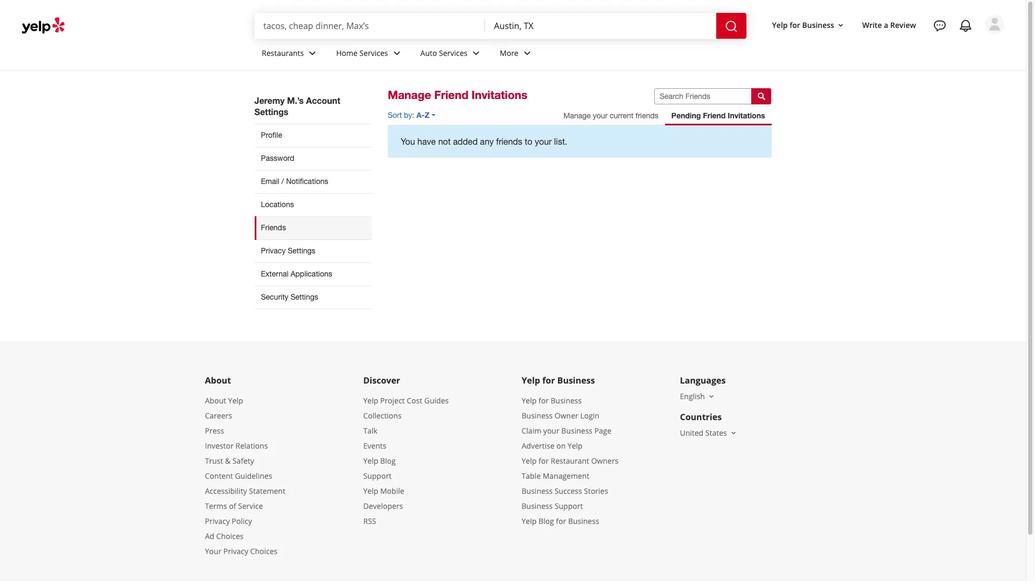 Task type: describe. For each thing, give the bounding box(es) containing it.
24 chevron down v2 image for more
[[521, 47, 534, 60]]

states
[[706, 428, 727, 438]]

yelp blog for business link
[[522, 517, 599, 527]]

list.
[[554, 137, 568, 147]]

Search Friends text field
[[655, 88, 752, 105]]

advertise on yelp link
[[522, 441, 583, 451]]

united states
[[680, 428, 727, 438]]

privacy policy link
[[205, 517, 252, 527]]

privacy settings link
[[255, 240, 372, 263]]

jeremy m.'s account settings
[[255, 95, 340, 117]]

owners
[[591, 456, 619, 466]]

you
[[401, 137, 415, 147]]

claim your business page link
[[522, 426, 612, 436]]

auto services link
[[412, 39, 491, 70]]

statement
[[249, 486, 285, 497]]

collections link
[[363, 411, 402, 421]]

home services
[[336, 48, 388, 58]]

pending friend invitations
[[672, 111, 765, 120]]

trust
[[205, 456, 223, 466]]

blog inside yelp project cost guides collections talk events yelp blog support yelp mobile developers rss
[[380, 456, 396, 466]]

for inside button
[[790, 20, 801, 30]]

developers
[[363, 502, 403, 512]]

success
[[555, 486, 582, 497]]

settings inside jeremy m.'s account settings
[[255, 107, 288, 117]]

0 vertical spatial choices
[[216, 532, 244, 542]]

yelp for business button
[[768, 15, 850, 35]]

manage for manage friend invitations
[[388, 88, 431, 102]]

auto services
[[421, 48, 468, 58]]

external
[[261, 270, 289, 278]]

restaurants link
[[253, 39, 328, 70]]

pending
[[672, 111, 701, 120]]

stories
[[584, 486, 608, 497]]

2 vertical spatial privacy
[[223, 547, 248, 557]]

business owner login link
[[522, 411, 600, 421]]

ad
[[205, 532, 214, 542]]

pending friend invitations tab list
[[557, 106, 772, 126]]

terms of service link
[[205, 502, 263, 512]]

collections
[[363, 411, 402, 421]]

your inside pending friend invitations tab list
[[593, 112, 608, 120]]

/
[[282, 177, 284, 186]]

about for about yelp careers press investor relations trust & safety content guidelines accessibility statement terms of service privacy policy ad choices your privacy choices
[[205, 396, 226, 406]]

yelp blog link
[[363, 456, 396, 466]]

yelp down support link
[[363, 486, 378, 497]]

yelp for restaurant owners link
[[522, 456, 619, 466]]

24 chevron down v2 image
[[470, 47, 483, 60]]

privacy settings
[[261, 247, 316, 255]]

owner
[[555, 411, 579, 421]]

by:
[[404, 111, 414, 120]]

yelp down events link
[[363, 456, 378, 466]]

have
[[418, 137, 436, 147]]

16 chevron down v2 image
[[707, 393, 716, 401]]

a-
[[417, 110, 425, 120]]

discover
[[363, 375, 400, 387]]

on
[[557, 441, 566, 451]]

trust & safety link
[[205, 456, 254, 466]]

password link
[[255, 147, 372, 170]]

mobile
[[380, 486, 404, 497]]

service
[[238, 502, 263, 512]]

yelp up table
[[522, 456, 537, 466]]

ad choices link
[[205, 532, 244, 542]]

a
[[884, 20, 889, 30]]

16 chevron down v2 image for yelp for business
[[837, 21, 845, 29]]

management
[[543, 471, 590, 482]]

friends inside pending friend invitations tab list
[[636, 112, 659, 120]]

project
[[380, 396, 405, 406]]

cost
[[407, 396, 422, 406]]

messages image
[[934, 19, 947, 32]]

yelp for business business owner login claim your business page advertise on yelp yelp for restaurant owners table management business success stories business support yelp blog for business
[[522, 396, 619, 527]]

rss
[[363, 517, 376, 527]]

yelp up the collections link
[[363, 396, 378, 406]]

settings for security
[[291, 293, 318, 302]]

profile link
[[255, 124, 372, 147]]

invitations for manage friend invitations
[[472, 88, 528, 102]]

services for home services
[[360, 48, 388, 58]]

account
[[306, 95, 340, 106]]

24 chevron down v2 image for home services
[[390, 47, 403, 60]]

terms
[[205, 502, 227, 512]]

manage for manage your current friends
[[564, 112, 591, 120]]

talk link
[[363, 426, 378, 436]]

of
[[229, 502, 236, 512]]

sort
[[388, 111, 402, 120]]

0 vertical spatial privacy
[[261, 247, 286, 255]]

invitations for pending friend invitations
[[728, 111, 765, 120]]

manage your current friends link
[[557, 106, 665, 126]]

friend for pending
[[703, 111, 726, 120]]

investor relations link
[[205, 441, 268, 451]]

more
[[500, 48, 519, 58]]

content
[[205, 471, 233, 482]]

email / notifications
[[261, 177, 328, 186]]

support link
[[363, 471, 392, 482]]



Task type: locate. For each thing, give the bounding box(es) containing it.
privacy
[[261, 247, 286, 255], [205, 517, 230, 527], [223, 547, 248, 557]]

16 chevron down v2 image left write
[[837, 21, 845, 29]]

friends right current
[[636, 112, 659, 120]]

0 vertical spatial support
[[363, 471, 392, 482]]

profile
[[261, 131, 282, 140]]

1 horizontal spatial 16 chevron down v2 image
[[837, 21, 845, 29]]

0 vertical spatial friends
[[636, 112, 659, 120]]

0 horizontal spatial 16 chevron down v2 image
[[729, 429, 738, 438]]

safety
[[233, 456, 254, 466]]

1 horizontal spatial services
[[439, 48, 468, 58]]

content guidelines link
[[205, 471, 272, 482]]

2 vertical spatial settings
[[291, 293, 318, 302]]

user actions element
[[764, 13, 1020, 80]]

1 24 chevron down v2 image from the left
[[306, 47, 319, 60]]

friend down 'auto services' link
[[434, 88, 469, 102]]

about for about
[[205, 375, 231, 387]]

your for yelp for business business owner login claim your business page advertise on yelp yelp for restaurant owners table management business success stories business support yelp blog for business
[[544, 426, 560, 436]]

table management link
[[522, 471, 590, 482]]

choices
[[216, 532, 244, 542], [250, 547, 278, 557]]

0 horizontal spatial friend
[[434, 88, 469, 102]]

invitations inside tab list
[[728, 111, 765, 120]]

0 horizontal spatial services
[[360, 48, 388, 58]]

locations link
[[255, 193, 372, 217]]

0 horizontal spatial none field
[[263, 20, 477, 32]]

1 vertical spatial friend
[[703, 111, 726, 120]]

friends left to
[[496, 137, 523, 147]]

0 horizontal spatial invitations
[[472, 88, 528, 102]]

your
[[205, 547, 221, 557]]

to
[[525, 137, 533, 147]]

0 vertical spatial 16 chevron down v2 image
[[837, 21, 845, 29]]

more link
[[491, 39, 542, 70]]

16 chevron down v2 image right states
[[729, 429, 738, 438]]

yelp mobile link
[[363, 486, 404, 497]]

1 vertical spatial blog
[[539, 517, 554, 527]]

1 horizontal spatial friend
[[703, 111, 726, 120]]

your right to
[[535, 137, 552, 147]]

settings up the external applications
[[288, 247, 316, 255]]

password
[[261, 154, 294, 163]]

settings down "applications"
[[291, 293, 318, 302]]

0 horizontal spatial blog
[[380, 456, 396, 466]]

2 vertical spatial your
[[544, 426, 560, 436]]

settings down jeremy at the top of the page
[[255, 107, 288, 117]]

choices down policy
[[250, 547, 278, 557]]

24 chevron down v2 image left auto
[[390, 47, 403, 60]]

2 24 chevron down v2 image from the left
[[390, 47, 403, 60]]

yelp up claim
[[522, 396, 537, 406]]

relations
[[236, 441, 268, 451]]

16 chevron down v2 image inside united states popup button
[[729, 429, 738, 438]]

you have not added any friends to your list.
[[401, 137, 568, 147]]

claim
[[522, 426, 542, 436]]

restaurant
[[551, 456, 589, 466]]

talk
[[363, 426, 378, 436]]

1 horizontal spatial blog
[[539, 517, 554, 527]]

restaurants
[[262, 48, 304, 58]]

login
[[580, 411, 600, 421]]

1 horizontal spatial friends
[[636, 112, 659, 120]]

&
[[225, 456, 231, 466]]

external applications
[[261, 270, 332, 278]]

sort by: a-z
[[388, 110, 430, 120]]

accessibility statement link
[[205, 486, 285, 497]]

email / notifications link
[[255, 170, 372, 193]]

0 vertical spatial yelp for business
[[772, 20, 835, 30]]

16 chevron down v2 image
[[837, 21, 845, 29], [729, 429, 738, 438]]

1 vertical spatial friends
[[496, 137, 523, 147]]

24 chevron down v2 image
[[306, 47, 319, 60], [390, 47, 403, 60], [521, 47, 534, 60]]

business
[[802, 20, 835, 30], [557, 375, 595, 387], [551, 396, 582, 406], [522, 411, 553, 421], [562, 426, 593, 436], [522, 486, 553, 497], [522, 502, 553, 512], [568, 517, 599, 527]]

yelp down business support link on the right of page
[[522, 517, 537, 527]]

english
[[680, 392, 705, 402]]

privacy down the terms
[[205, 517, 230, 527]]

privacy down friends
[[261, 247, 286, 255]]

friend down search friends "text box" at the top right
[[703, 111, 726, 120]]

notifications image
[[960, 19, 972, 32]]

not
[[438, 137, 451, 147]]

home services link
[[328, 39, 412, 70]]

none field find
[[263, 20, 477, 32]]

any
[[480, 137, 494, 147]]

0 vertical spatial your
[[593, 112, 608, 120]]

your up the advertise on yelp link at right
[[544, 426, 560, 436]]

0 vertical spatial friend
[[434, 88, 469, 102]]

services for auto services
[[439, 48, 468, 58]]

1 horizontal spatial 24 chevron down v2 image
[[390, 47, 403, 60]]

write
[[863, 20, 882, 30]]

notifications
[[286, 177, 328, 186]]

24 chevron down v2 image inside the more link
[[521, 47, 534, 60]]

1 horizontal spatial choices
[[250, 547, 278, 557]]

0 horizontal spatial friends
[[496, 137, 523, 147]]

choices down privacy policy "link"
[[216, 532, 244, 542]]

1 vertical spatial your
[[535, 137, 552, 147]]

0 horizontal spatial support
[[363, 471, 392, 482]]

2 about from the top
[[205, 396, 226, 406]]

none field up home services
[[263, 20, 477, 32]]

your privacy choices link
[[205, 547, 278, 557]]

friend inside pending friend invitations link
[[703, 111, 726, 120]]

1 horizontal spatial support
[[555, 502, 583, 512]]

none field up business categories element
[[494, 20, 708, 32]]

your left current
[[593, 112, 608, 120]]

invitations down search friends "text box" at the top right
[[728, 111, 765, 120]]

0 horizontal spatial choices
[[216, 532, 244, 542]]

business inside button
[[802, 20, 835, 30]]

yelp project cost guides collections talk events yelp blog support yelp mobile developers rss
[[363, 396, 449, 527]]

support inside yelp for business business owner login claim your business page advertise on yelp yelp for restaurant owners table management business success stories business support yelp blog for business
[[555, 502, 583, 512]]

yelp right "search" icon
[[772, 20, 788, 30]]

yelp inside button
[[772, 20, 788, 30]]

page
[[595, 426, 612, 436]]

invitations down more
[[472, 88, 528, 102]]

friends
[[636, 112, 659, 120], [496, 137, 523, 147]]

24 chevron down v2 image for restaurants
[[306, 47, 319, 60]]

1 vertical spatial about
[[205, 396, 226, 406]]

1 vertical spatial settings
[[288, 247, 316, 255]]

write a review link
[[858, 15, 921, 35]]

support down the success
[[555, 502, 583, 512]]

1 horizontal spatial none field
[[494, 20, 708, 32]]

united
[[680, 428, 704, 438]]

developers link
[[363, 502, 403, 512]]

about inside "about yelp careers press investor relations trust & safety content guidelines accessibility statement terms of service privacy policy ad choices your privacy choices"
[[205, 396, 226, 406]]

24 chevron down v2 image inside restaurants link
[[306, 47, 319, 60]]

Near text field
[[494, 20, 708, 32]]

1 none field from the left
[[263, 20, 477, 32]]

privacy down the ad choices link
[[223, 547, 248, 557]]

about yelp careers press investor relations trust & safety content guidelines accessibility statement terms of service privacy policy ad choices your privacy choices
[[205, 396, 285, 557]]

business support link
[[522, 502, 583, 512]]

none field near
[[494, 20, 708, 32]]

home
[[336, 48, 358, 58]]

countries
[[680, 412, 722, 423]]

1 horizontal spatial yelp for business
[[772, 20, 835, 30]]

events link
[[363, 441, 386, 451]]

events
[[363, 441, 386, 451]]

friends link
[[255, 217, 372, 240]]

services left 24 chevron down v2 icon
[[439, 48, 468, 58]]

manage up the 'sort by: a-z'
[[388, 88, 431, 102]]

email
[[261, 177, 279, 186]]

added
[[453, 137, 478, 147]]

support inside yelp project cost guides collections talk events yelp blog support yelp mobile developers rss
[[363, 471, 392, 482]]

about up about yelp link
[[205, 375, 231, 387]]

search image
[[725, 20, 738, 33]]

24 chevron down v2 image right more
[[521, 47, 534, 60]]

about yelp link
[[205, 396, 243, 406]]

1 about from the top
[[205, 375, 231, 387]]

table
[[522, 471, 541, 482]]

yelp up the careers link
[[228, 396, 243, 406]]

business categories element
[[253, 39, 1005, 70]]

your inside yelp for business business owner login claim your business page advertise on yelp yelp for restaurant owners table management business success stories business support yelp blog for business
[[544, 426, 560, 436]]

about up the careers link
[[205, 396, 226, 406]]

advertise
[[522, 441, 555, 451]]

business success stories link
[[522, 486, 608, 497]]

languages
[[680, 375, 726, 387]]

security
[[261, 293, 289, 302]]

manage inside pending friend invitations tab list
[[564, 112, 591, 120]]

press
[[205, 426, 224, 436]]

1 horizontal spatial invitations
[[728, 111, 765, 120]]

investor
[[205, 441, 234, 451]]

1 vertical spatial privacy
[[205, 517, 230, 527]]

your for you have not added any friends to your list.
[[535, 137, 552, 147]]

1 services from the left
[[360, 48, 388, 58]]

external applications link
[[255, 263, 372, 286]]

None field
[[263, 20, 477, 32], [494, 20, 708, 32]]

manage your current friends
[[564, 112, 659, 120]]

blog down business support link on the right of page
[[539, 517, 554, 527]]

0 horizontal spatial yelp for business
[[522, 375, 595, 387]]

jeremy
[[255, 95, 285, 106]]

review
[[891, 20, 916, 30]]

rss link
[[363, 517, 376, 527]]

yelp inside "about yelp careers press investor relations trust & safety content guidelines accessibility statement terms of service privacy policy ad choices your privacy choices"
[[228, 396, 243, 406]]

2 horizontal spatial 24 chevron down v2 image
[[521, 47, 534, 60]]

24 chevron down v2 image inside the home services link
[[390, 47, 403, 60]]

1 vertical spatial choices
[[250, 547, 278, 557]]

3 24 chevron down v2 image from the left
[[521, 47, 534, 60]]

united states button
[[680, 428, 738, 438]]

jeremy m. image
[[985, 15, 1005, 34]]

yelp up yelp for business link
[[522, 375, 540, 387]]

support
[[363, 471, 392, 482], [555, 502, 583, 512]]

1 horizontal spatial manage
[[564, 112, 591, 120]]

24 chevron down v2 image right restaurants
[[306, 47, 319, 60]]

manage friend invitations
[[388, 88, 528, 102]]

friend for manage
[[434, 88, 469, 102]]

support down yelp blog link
[[363, 471, 392, 482]]

0 vertical spatial invitations
[[472, 88, 528, 102]]

manage up list.
[[564, 112, 591, 120]]

1 vertical spatial 16 chevron down v2 image
[[729, 429, 738, 438]]

guides
[[424, 396, 449, 406]]

Find text field
[[263, 20, 477, 32]]

yelp project cost guides link
[[363, 396, 449, 406]]

services right home
[[360, 48, 388, 58]]

yelp for business
[[772, 20, 835, 30], [522, 375, 595, 387]]

yelp for business inside button
[[772, 20, 835, 30]]

16 chevron down v2 image for united states
[[729, 429, 738, 438]]

0 horizontal spatial 24 chevron down v2 image
[[306, 47, 319, 60]]

2 none field from the left
[[494, 20, 708, 32]]

blog up support link
[[380, 456, 396, 466]]

0 vertical spatial settings
[[255, 107, 288, 117]]

applications
[[291, 270, 332, 278]]

invitations
[[472, 88, 528, 102], [728, 111, 765, 120]]

0 vertical spatial manage
[[388, 88, 431, 102]]

guidelines
[[235, 471, 272, 482]]

0 vertical spatial about
[[205, 375, 231, 387]]

1 vertical spatial manage
[[564, 112, 591, 120]]

None search field
[[255, 13, 749, 39]]

write a review
[[863, 20, 916, 30]]

0 horizontal spatial manage
[[388, 88, 431, 102]]

friends
[[261, 224, 286, 232]]

settings for privacy
[[288, 247, 316, 255]]

16 chevron down v2 image inside "yelp for business" button
[[837, 21, 845, 29]]

1 vertical spatial invitations
[[728, 111, 765, 120]]

0 vertical spatial blog
[[380, 456, 396, 466]]

1 vertical spatial yelp for business
[[522, 375, 595, 387]]

1 vertical spatial support
[[555, 502, 583, 512]]

pending friend invitations link
[[665, 106, 772, 126]]

current
[[610, 112, 634, 120]]

blog inside yelp for business business owner login claim your business page advertise on yelp yelp for restaurant owners table management business success stories business support yelp blog for business
[[539, 517, 554, 527]]

locations
[[261, 200, 294, 209]]

yelp right on
[[568, 441, 583, 451]]

accessibility
[[205, 486, 247, 497]]

2 services from the left
[[439, 48, 468, 58]]



Task type: vqa. For each thing, say whether or not it's contained in the screenshot.
VALLEY,
no



